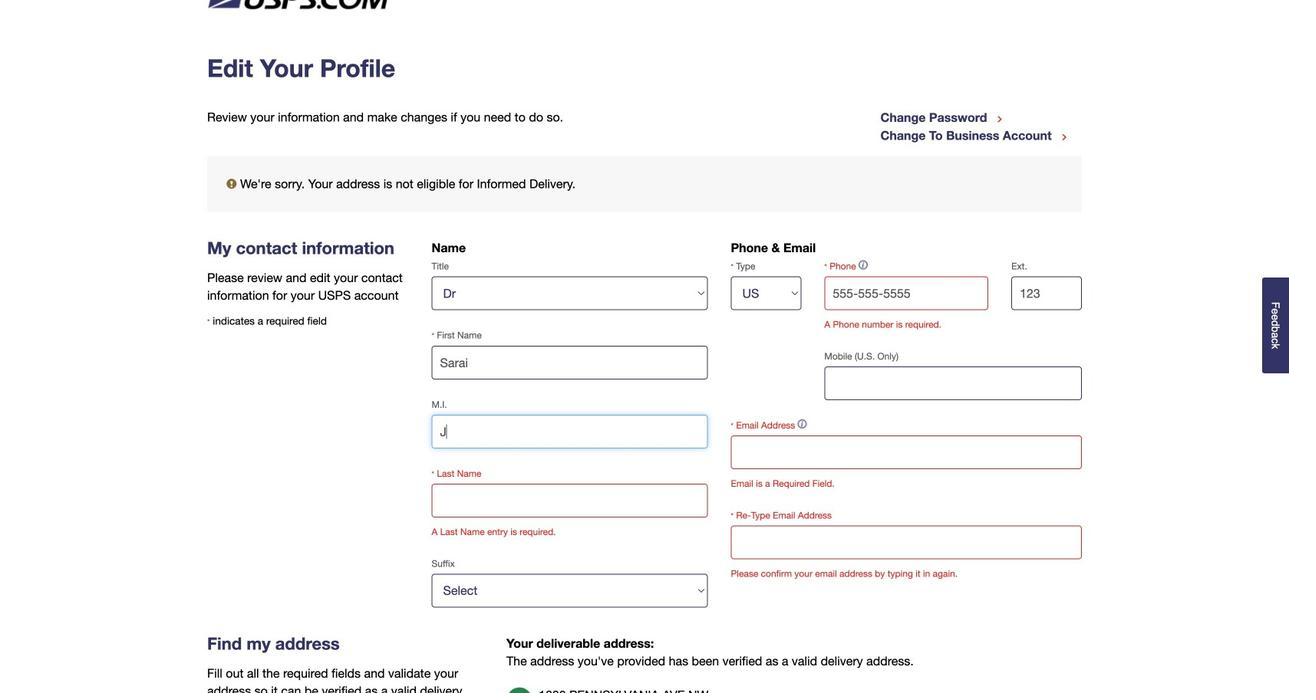 Task type: describe. For each thing, give the bounding box(es) containing it.
change password image
[[996, 116, 1003, 123]]

tool tip image
[[798, 420, 807, 429]]

tool tip image
[[859, 261, 868, 270]]



Task type: locate. For each thing, give the bounding box(es) containing it.
change personal to business account image
[[1061, 134, 1068, 141]]

usps.com home. the profile of an eagle's head adjoining the words united states postal service are the two elements that are combined to form the corporate signature. image
[[207, 0, 418, 28]]

None email field
[[731, 436, 1082, 470], [731, 526, 1082, 560], [731, 436, 1082, 470], [731, 526, 1082, 560]]

None text field
[[432, 346, 708, 380], [432, 415, 708, 449], [432, 485, 708, 518], [432, 346, 708, 380], [432, 415, 708, 449], [432, 485, 708, 518]]

None telephone field
[[1012, 277, 1082, 311]]

None telephone field
[[825, 277, 989, 311], [825, 367, 1082, 401], [825, 277, 989, 311], [825, 367, 1082, 401]]

exclamation sign image
[[226, 179, 237, 190]]



